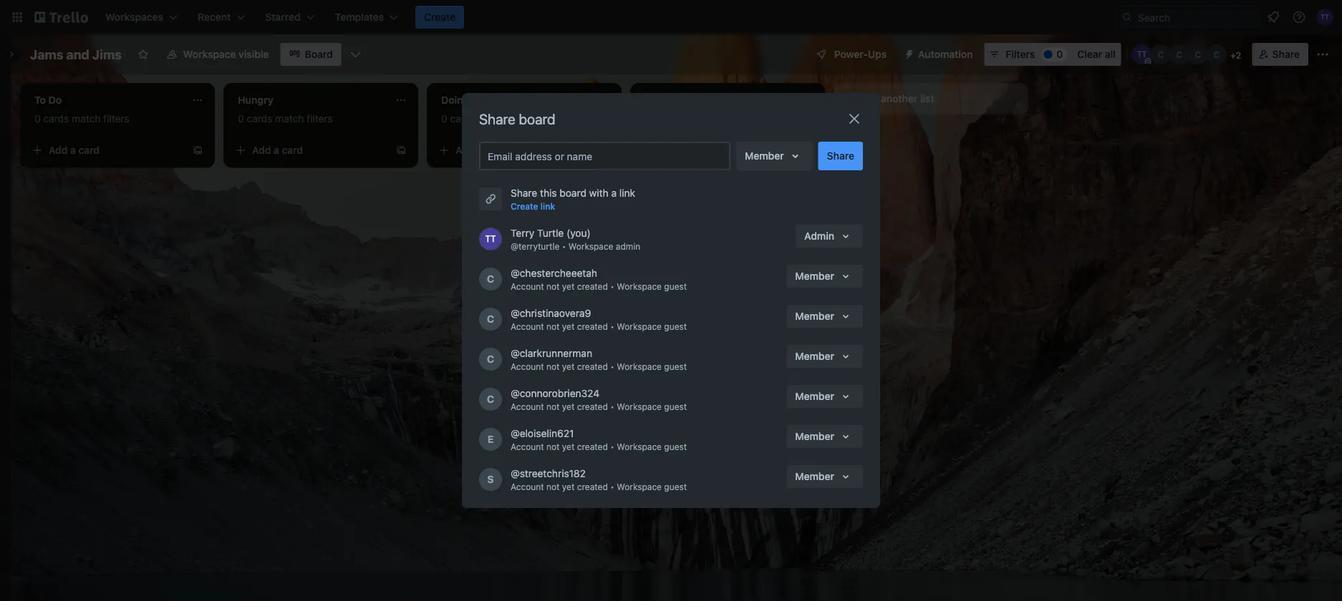 Task type: describe. For each thing, give the bounding box(es) containing it.
yet for @eloiselin621
[[562, 442, 575, 452]]

0 vertical spatial terry turtle (terryturtle) image
[[1317, 9, 1334, 26]]

not for @eloiselin621
[[547, 442, 560, 452]]

2 add a card from the left
[[252, 144, 303, 156]]

another
[[881, 93, 918, 105]]

@eloiselin621
[[511, 428, 574, 440]]

yet for @chestercheeetah
[[562, 282, 575, 292]]

clarkrunnerman (clarkrunnerman) image
[[479, 348, 502, 371]]

account for @christinaovera9
[[511, 322, 544, 332]]

2 c button from the left
[[1170, 44, 1190, 64]]

not for @connorobrien324
[[547, 402, 560, 412]]

guest for @clarkrunnerman
[[664, 362, 687, 372]]

created for @chestercheeetah
[[577, 282, 608, 292]]

member button for @streetchris182
[[787, 466, 863, 489]]

workspace visible button
[[158, 43, 278, 66]]

0 cards match filters for 2nd "add a card" button from right
[[441, 113, 536, 125]]

2 card from the left
[[282, 144, 303, 156]]

• for @clarkrunnerman
[[611, 362, 615, 372]]

create from template… image for 3rd "add a card" button from the right
[[396, 145, 407, 156]]

yet for @streetchris182
[[562, 482, 575, 492]]

4 add a card button from the left
[[636, 139, 797, 162]]

c for connorobrien324 (connorobrien324) image to the top
[[1214, 49, 1220, 59]]

create inside share this board with a link create link
[[511, 201, 539, 211]]

automation button
[[899, 43, 982, 66]]

list
[[921, 93, 935, 105]]

board inside share this board with a link create link
[[560, 187, 587, 199]]

share inside share this board with a link create link
[[511, 187, 538, 199]]

yet for @connorobrien324
[[562, 402, 575, 412]]

account for @streetchris182
[[511, 482, 544, 492]]

1 horizontal spatial terry turtle (terryturtle) image
[[1133, 44, 1153, 64]]

share board
[[479, 110, 556, 127]]

chestercheeetah (chestercheeetah) image
[[479, 268, 502, 291]]

created for @eloiselin621
[[577, 442, 608, 452]]

Email address or name text field
[[488, 146, 728, 166]]

workspace for @christinaovera9
[[617, 322, 662, 332]]

workspace for @streetchris182
[[617, 482, 662, 492]]

primary element
[[0, 0, 1343, 34]]

create inside button
[[424, 11, 456, 23]]

2
[[1237, 50, 1242, 60]]

• for @chestercheeetah
[[611, 282, 615, 292]]

not for @streetchris182
[[547, 482, 560, 492]]

close image
[[846, 110, 863, 128]]

visible
[[239, 48, 269, 60]]

workspace for @clarkrunnerman
[[617, 362, 662, 372]]

created for @christinaovera9
[[577, 322, 608, 332]]

c for clarkrunnerman (clarkrunnerman) image at the right of page
[[1195, 49, 1202, 59]]

filters for 2nd "add a card" button from right
[[510, 113, 536, 125]]

yet for @christinaovera9
[[562, 322, 575, 332]]

member for @chestercheeetah
[[796, 270, 835, 282]]

cards for 3rd "add a card" button from the right
[[247, 113, 273, 125]]

3 card from the left
[[485, 144, 507, 156]]

account for @eloiselin621
[[511, 442, 544, 452]]

@streetchris182 account not yet created • workspace guest
[[511, 468, 687, 492]]

sm image
[[899, 43, 919, 63]]

workspace inside 'button'
[[183, 48, 236, 60]]

account for @clarkrunnerman
[[511, 362, 544, 372]]

jams and jims
[[30, 47, 122, 62]]

1 vertical spatial link
[[541, 201, 555, 211]]

created for @clarkrunnerman
[[577, 362, 608, 372]]

member button for @christinaovera9
[[787, 305, 863, 328]]

1 add a card from the left
[[49, 144, 100, 156]]

0 vertical spatial connorobrien324 (connorobrien324) image
[[1207, 44, 1227, 64]]

@christinaovera9 account not yet created • workspace guest
[[511, 308, 687, 332]]

4 card from the left
[[689, 144, 710, 156]]

guest for @christinaovera9
[[664, 322, 687, 332]]

1 add a card button from the left
[[26, 139, 186, 162]]

workspace for @connorobrien324
[[617, 402, 662, 412]]

c for connorobrien324 (connorobrien324) image to the bottom
[[487, 394, 494, 406]]

a for 4th "add a card" button from left
[[681, 144, 686, 156]]

member for @eloiselin621
[[796, 431, 835, 443]]

terry turtle (you) @terryturtle • workspace admin
[[511, 228, 641, 252]]

workspace for @eloiselin621
[[617, 442, 662, 452]]

cards for 1st "add a card" button from the left
[[43, 113, 69, 125]]

with
[[589, 187, 609, 199]]

add for add another list button
[[860, 93, 879, 105]]

2 vertical spatial terry turtle (terryturtle) image
[[479, 228, 502, 251]]

match for 3rd "add a card" button from the right
[[275, 113, 304, 125]]

admin button
[[796, 225, 863, 248]]

ups
[[868, 48, 887, 60]]

a for 1st "add a card" button from the left
[[70, 144, 76, 156]]

member for @christinaovera9
[[796, 311, 835, 322]]

3 add a card button from the left
[[433, 139, 593, 162]]

0 notifications image
[[1265, 9, 1283, 26]]

create link button
[[511, 199, 555, 214]]

0 horizontal spatial share button
[[819, 142, 863, 171]]

created for @connorobrien324
[[577, 402, 608, 412]]

+
[[1231, 50, 1237, 60]]

2 create from template… image from the left
[[803, 145, 814, 156]]

1 c button from the left
[[1151, 44, 1171, 64]]

• for @connorobrien324
[[611, 402, 615, 412]]

• for @streetchris182
[[611, 482, 615, 492]]

0 cards match filters for 1st "add a card" button from the left
[[34, 113, 129, 125]]

c for chestercheeetah (chestercheeetah) image
[[487, 273, 494, 285]]

turtle
[[537, 228, 564, 239]]

show menu image
[[1316, 47, 1331, 62]]

@clarkrunnerman account not yet created • workspace guest
[[511, 348, 687, 372]]

@clarkrunnerman
[[511, 348, 593, 360]]

add another list
[[860, 93, 935, 105]]

Board name text field
[[23, 43, 129, 66]]

@streetchris182
[[511, 468, 586, 480]]



Task type: locate. For each thing, give the bounding box(es) containing it.
christinaovera9 (christinaovera9) image down 'search' field
[[1170, 44, 1190, 64]]

created inside @connorobrien324 account not yet created • workspace guest
[[577, 402, 608, 412]]

2 member button from the top
[[787, 426, 863, 449]]

power-ups
[[835, 48, 887, 60]]

a for 2nd "add a card" button from right
[[477, 144, 483, 156]]

5 guest from the top
[[664, 442, 687, 452]]

created inside @streetchris182 account not yet created • workspace guest
[[577, 482, 608, 492]]

1 cards from the left
[[43, 113, 69, 125]]

account down "@streetchris182"
[[511, 482, 544, 492]]

guest inside @connorobrien324 account not yet created • workspace guest
[[664, 402, 687, 412]]

jams
[[30, 47, 63, 62]]

0 horizontal spatial christinaovera9 (christinaovera9) image
[[479, 308, 502, 331]]

•
[[562, 241, 566, 252], [611, 282, 615, 292], [611, 322, 615, 332], [611, 362, 615, 372], [611, 402, 615, 412], [611, 442, 615, 452], [611, 482, 615, 492]]

1 filters from the left
[[103, 113, 129, 125]]

1 vertical spatial share button
[[819, 142, 863, 171]]

workspace down (you)
[[569, 241, 614, 252]]

not down "@streetchris182"
[[547, 482, 560, 492]]

not down @clarkrunnerman
[[547, 362, 560, 372]]

power-ups button
[[806, 43, 896, 66]]

2 horizontal spatial match
[[479, 113, 508, 125]]

3 match from the left
[[479, 113, 508, 125]]

guest for @chestercheeetah
[[664, 282, 687, 292]]

@connorobrien324
[[511, 388, 600, 400]]

not
[[547, 282, 560, 292], [547, 322, 560, 332], [547, 362, 560, 372], [547, 402, 560, 412], [547, 442, 560, 452], [547, 482, 560, 492]]

workspace
[[183, 48, 236, 60], [569, 241, 614, 252], [617, 282, 662, 292], [617, 322, 662, 332], [617, 362, 662, 372], [617, 402, 662, 412], [617, 442, 662, 452], [617, 482, 662, 492]]

c for clarkrunnerman (clarkrunnerman) icon
[[487, 354, 494, 365]]

1 horizontal spatial connorobrien324 (connorobrien324) image
[[1207, 44, 1227, 64]]

• up '@eloiselin621 account not yet created • workspace guest'
[[611, 402, 615, 412]]

automation
[[919, 48, 973, 60]]

member button for @eloiselin621
[[787, 426, 863, 449]]

account inside @christinaovera9 account not yet created • workspace guest
[[511, 322, 544, 332]]

2 cards from the left
[[247, 113, 273, 125]]

+ 2
[[1231, 50, 1242, 60]]

connorobrien324 (connorobrien324) image
[[1207, 44, 1227, 64], [479, 388, 502, 411]]

workspace inside terry turtle (you) @terryturtle • workspace admin
[[569, 241, 614, 252]]

card
[[78, 144, 100, 156], [282, 144, 303, 156], [485, 144, 507, 156], [689, 144, 710, 156]]

5 created from the top
[[577, 442, 608, 452]]

0
[[1057, 48, 1063, 60], [34, 113, 41, 125], [238, 113, 244, 125], [441, 113, 448, 125]]

share button down 0 notifications image
[[1253, 43, 1309, 66]]

• up @clarkrunnerman account not yet created • workspace guest
[[611, 322, 615, 332]]

3 created from the top
[[577, 362, 608, 372]]

share this board with a link create link
[[511, 187, 636, 211]]

• inside @clarkrunnerman account not yet created • workspace guest
[[611, 362, 615, 372]]

1 vertical spatial terry turtle (terryturtle) image
[[1133, 44, 1153, 64]]

account for @connorobrien324
[[511, 402, 544, 412]]

1 horizontal spatial christinaovera9 (christinaovera9) image
[[1170, 44, 1190, 64]]

6 not from the top
[[547, 482, 560, 492]]

2 account from the top
[[511, 322, 544, 332]]

0 vertical spatial christinaovera9 (christinaovera9) image
[[1170, 44, 1190, 64]]

yet
[[562, 282, 575, 292], [562, 322, 575, 332], [562, 362, 575, 372], [562, 402, 575, 412], [562, 442, 575, 452], [562, 482, 575, 492]]

a inside share this board with a link create link
[[612, 187, 617, 199]]

4 c button from the left
[[1207, 44, 1227, 64]]

member button for @clarkrunnerman
[[787, 345, 863, 368]]

terry turtle (terryturtle) image right open information menu icon
[[1317, 9, 1334, 26]]

chestercheeetah (chestercheeetah) image
[[1151, 44, 1171, 64]]

workspace inside @clarkrunnerman account not yet created • workspace guest
[[617, 362, 662, 372]]

• inside terry turtle (you) @terryturtle • workspace admin
[[562, 241, 566, 252]]

created for @streetchris182
[[577, 482, 608, 492]]

guest inside '@eloiselin621 account not yet created • workspace guest'
[[664, 442, 687, 452]]

5 not from the top
[[547, 442, 560, 452]]

workspace up @connorobrien324 account not yet created • workspace guest
[[617, 362, 662, 372]]

match
[[72, 113, 101, 125], [275, 113, 304, 125], [479, 113, 508, 125]]

created up '@eloiselin621 account not yet created • workspace guest'
[[577, 402, 608, 412]]

1 create from template… image from the left
[[192, 145, 203, 156]]

cards
[[43, 113, 69, 125], [247, 113, 273, 125], [450, 113, 476, 125]]

yet down "@connorobrien324"
[[562, 402, 575, 412]]

add another list button
[[834, 83, 1029, 115]]

1 vertical spatial connorobrien324 (connorobrien324) image
[[479, 388, 502, 411]]

3 cards from the left
[[450, 113, 476, 125]]

1 card from the left
[[78, 144, 100, 156]]

1 horizontal spatial filters
[[307, 113, 333, 125]]

terry
[[511, 228, 535, 239]]

1 horizontal spatial create from template… image
[[803, 145, 814, 156]]

create from template… image for 2nd "add a card" button from right
[[599, 145, 610, 156]]

a
[[70, 144, 76, 156], [274, 144, 279, 156], [477, 144, 483, 156], [681, 144, 686, 156], [612, 187, 617, 199]]

1 0 cards match filters from the left
[[34, 113, 129, 125]]

• up @streetchris182 account not yet created • workspace guest
[[611, 442, 615, 452]]

clear all
[[1078, 48, 1116, 60]]

• for @eloiselin621
[[611, 442, 615, 452]]

6 account from the top
[[511, 482, 544, 492]]

2 filters from the left
[[307, 113, 333, 125]]

clear
[[1078, 48, 1103, 60]]

account for @chestercheeetah
[[511, 282, 544, 292]]

member button for @connorobrien324
[[787, 386, 863, 408]]

0 vertical spatial link
[[620, 187, 636, 199]]

eloiselin621 (eloiselin621) image
[[479, 428, 502, 451]]

create button
[[416, 6, 464, 29]]

filters for 1st "add a card" button from the left
[[103, 113, 129, 125]]

workspace left visible on the left of page
[[183, 48, 236, 60]]

share button down close icon
[[819, 142, 863, 171]]

add for 1st "add a card" button from the left
[[49, 144, 68, 156]]

created down "@streetchris182"
[[577, 482, 608, 492]]

workspace visible
[[183, 48, 269, 60]]

s
[[487, 474, 494, 486]]

0 horizontal spatial filters
[[103, 113, 129, 125]]

workspace up @clarkrunnerman account not yet created • workspace guest
[[617, 322, 662, 332]]

filters
[[1006, 48, 1036, 60]]

not for @chestercheeetah
[[547, 282, 560, 292]]

6 yet from the top
[[562, 482, 575, 492]]

1 vertical spatial member button
[[787, 426, 863, 449]]

this
[[540, 187, 557, 199]]

0 vertical spatial share button
[[1253, 43, 1309, 66]]

terry turtle (terryturtle) image
[[1317, 9, 1334, 26], [1133, 44, 1153, 64], [479, 228, 502, 251]]

cards left share board
[[450, 113, 476, 125]]

• inside @chestercheeetah account not yet created • workspace guest
[[611, 282, 615, 292]]

1 horizontal spatial create from template… image
[[599, 145, 610, 156]]

2 horizontal spatial 0 cards match filters
[[441, 113, 536, 125]]

2 create from template… image from the left
[[599, 145, 610, 156]]

jims
[[92, 47, 122, 62]]

not down "@connorobrien324"
[[547, 402, 560, 412]]

1 horizontal spatial create
[[511, 201, 539, 211]]

workspace inside @chestercheeetah account not yet created • workspace guest
[[617, 282, 662, 292]]

1 create from template… image from the left
[[396, 145, 407, 156]]

1 vertical spatial christinaovera9 (christinaovera9) image
[[479, 308, 502, 331]]

2 created from the top
[[577, 322, 608, 332]]

3 filters from the left
[[510, 113, 536, 125]]

created inside @clarkrunnerman account not yet created • workspace guest
[[577, 362, 608, 372]]

workspace inside '@eloiselin621 account not yet created • workspace guest'
[[617, 442, 662, 452]]

• inside @connorobrien324 account not yet created • workspace guest
[[611, 402, 615, 412]]

not inside @streetchris182 account not yet created • workspace guest
[[547, 482, 560, 492]]

add
[[860, 93, 879, 105], [49, 144, 68, 156], [252, 144, 271, 156], [456, 144, 475, 156], [659, 144, 678, 156]]

1 member button from the top
[[787, 386, 863, 408]]

1 match from the left
[[72, 113, 101, 125]]

c button
[[1151, 44, 1171, 64], [1170, 44, 1190, 64], [1189, 44, 1209, 64], [1207, 44, 1227, 64]]

4 yet from the top
[[562, 402, 575, 412]]

open information menu image
[[1293, 10, 1307, 24]]

workspace for @chestercheeetah
[[617, 282, 662, 292]]

yet down @chestercheeetah
[[562, 282, 575, 292]]

search image
[[1122, 11, 1134, 23]]

1 horizontal spatial link
[[620, 187, 636, 199]]

1 not from the top
[[547, 282, 560, 292]]

christinaovera9 (christinaovera9) image
[[1170, 44, 1190, 64], [479, 308, 502, 331]]

@christinaovera9
[[511, 308, 591, 320]]

created
[[577, 282, 608, 292], [577, 322, 608, 332], [577, 362, 608, 372], [577, 402, 608, 412], [577, 442, 608, 452], [577, 482, 608, 492]]

guest inside @christinaovera9 account not yet created • workspace guest
[[664, 322, 687, 332]]

guest inside @chestercheeetah account not yet created • workspace guest
[[664, 282, 687, 292]]

0 horizontal spatial 0 cards match filters
[[34, 113, 129, 125]]

3 yet from the top
[[562, 362, 575, 372]]

0 horizontal spatial link
[[541, 201, 555, 211]]

created inside '@eloiselin621 account not yet created • workspace guest'
[[577, 442, 608, 452]]

member for @connorobrien324
[[796, 391, 835, 403]]

cards down jams
[[43, 113, 69, 125]]

admin
[[805, 230, 835, 242]]

share button
[[1253, 43, 1309, 66], [819, 142, 863, 171]]

clarkrunnerman (clarkrunnerman) image
[[1189, 44, 1209, 64]]

member button for @chestercheeetah
[[787, 265, 863, 288]]

@chestercheeetah
[[511, 268, 598, 279]]

yet inside @clarkrunnerman account not yet created • workspace guest
[[562, 362, 575, 372]]

1 horizontal spatial cards
[[247, 113, 273, 125]]

board link
[[281, 43, 342, 66]]

not down the '@christinaovera9'
[[547, 322, 560, 332]]

2 match from the left
[[275, 113, 304, 125]]

board
[[519, 110, 556, 127], [560, 187, 587, 199]]

e
[[488, 434, 494, 446]]

0 cards match filters
[[34, 113, 129, 125], [238, 113, 333, 125], [441, 113, 536, 125]]

created up @clarkrunnerman account not yet created • workspace guest
[[577, 322, 608, 332]]

not for @christinaovera9
[[547, 322, 560, 332]]

1 account from the top
[[511, 282, 544, 292]]

add a card
[[49, 144, 100, 156], [252, 144, 303, 156], [456, 144, 507, 156], [659, 144, 710, 156]]

account down @eloiselin621
[[511, 442, 544, 452]]

yet for @clarkrunnerman
[[562, 362, 575, 372]]

0 horizontal spatial board
[[519, 110, 556, 127]]

account down @clarkrunnerman
[[511, 362, 544, 372]]

yet down "@streetchris182"
[[562, 482, 575, 492]]

1 created from the top
[[577, 282, 608, 292]]

@connorobrien324 account not yet created • workspace guest
[[511, 388, 687, 412]]

connorobrien324 (connorobrien324) image left +
[[1207, 44, 1227, 64]]

4 created from the top
[[577, 402, 608, 412]]

board
[[305, 48, 333, 60]]

0 vertical spatial board
[[519, 110, 556, 127]]

0 horizontal spatial terry turtle (terryturtle) image
[[479, 228, 502, 251]]

yet down the '@christinaovera9'
[[562, 322, 575, 332]]

3 account from the top
[[511, 362, 544, 372]]

account inside @clarkrunnerman account not yet created • workspace guest
[[511, 362, 544, 372]]

yet down @clarkrunnerman
[[562, 362, 575, 372]]

account down "@connorobrien324"
[[511, 402, 544, 412]]

yet inside @chestercheeetah account not yet created • workspace guest
[[562, 282, 575, 292]]

0 for 3rd "add a card" button from the right
[[238, 113, 244, 125]]

2 add a card button from the left
[[229, 139, 390, 162]]

terry turtle (terryturtle) image left "terry"
[[479, 228, 502, 251]]

workspace inside @connorobrien324 account not yet created • workspace guest
[[617, 402, 662, 412]]

yet inside '@eloiselin621 account not yet created • workspace guest'
[[562, 442, 575, 452]]

@chestercheeetah account not yet created • workspace guest
[[511, 268, 687, 292]]

share
[[1273, 48, 1301, 60], [479, 110, 516, 127], [827, 150, 855, 162], [511, 187, 538, 199]]

match for 2nd "add a card" button from right
[[479, 113, 508, 125]]

account inside @chestercheeetah account not yet created • workspace guest
[[511, 282, 544, 292]]

2 vertical spatial member button
[[787, 466, 863, 489]]

admin
[[616, 241, 641, 252]]

1 vertical spatial board
[[560, 187, 587, 199]]

2 yet from the top
[[562, 322, 575, 332]]

1 yet from the top
[[562, 282, 575, 292]]

account inside @streetchris182 account not yet created • workspace guest
[[511, 482, 544, 492]]

account
[[511, 282, 544, 292], [511, 322, 544, 332], [511, 362, 544, 372], [511, 402, 544, 412], [511, 442, 544, 452], [511, 482, 544, 492]]

guest inside @streetchris182 account not yet created • workspace guest
[[664, 482, 687, 492]]

switch to… image
[[10, 10, 24, 24]]

5 yet from the top
[[562, 442, 575, 452]]

member for @streetchris182
[[796, 471, 835, 483]]

workspace up '@eloiselin621 account not yet created • workspace guest'
[[617, 402, 662, 412]]

yet inside @connorobrien324 account not yet created • workspace guest
[[562, 402, 575, 412]]

• down '@eloiselin621 account not yet created • workspace guest'
[[611, 482, 615, 492]]

workspace up @streetchris182 account not yet created • workspace guest
[[617, 442, 662, 452]]

0 horizontal spatial create from template… image
[[396, 145, 407, 156]]

member button
[[787, 386, 863, 408], [787, 426, 863, 449], [787, 466, 863, 489]]

3 c button from the left
[[1189, 44, 1209, 64]]

and
[[66, 47, 89, 62]]

member for @clarkrunnerman
[[796, 351, 835, 363]]

4 add a card from the left
[[659, 144, 710, 156]]

account down the '@christinaovera9'
[[511, 322, 544, 332]]

3 member button from the top
[[787, 466, 863, 489]]

2 0 cards match filters from the left
[[238, 113, 333, 125]]

2 horizontal spatial filters
[[510, 113, 536, 125]]

account down @chestercheeetah
[[511, 282, 544, 292]]

add for 2nd "add a card" button from right
[[456, 144, 475, 156]]

0 for 1st "add a card" button from the left
[[34, 113, 41, 125]]

workspace inside @christinaovera9 account not yet created • workspace guest
[[617, 322, 662, 332]]

@eloiselin621 account not yet created • workspace guest
[[511, 428, 687, 452]]

terry turtle (terryturtle) image right the all
[[1133, 44, 1153, 64]]

connorobrien324 (connorobrien324) image up e
[[479, 388, 502, 411]]

(you)
[[567, 228, 591, 239]]

created inside @chestercheeetah account not yet created • workspace guest
[[577, 282, 608, 292]]

guest for @streetchris182
[[664, 482, 687, 492]]

yet inside @streetchris182 account not yet created • workspace guest
[[562, 482, 575, 492]]

created up @streetchris182 account not yet created • workspace guest
[[577, 442, 608, 452]]

4 account from the top
[[511, 402, 544, 412]]

• inside @streetchris182 account not yet created • workspace guest
[[611, 482, 615, 492]]

0 horizontal spatial connorobrien324 (connorobrien324) image
[[479, 388, 502, 411]]

0 vertical spatial create
[[424, 11, 456, 23]]

0 horizontal spatial cards
[[43, 113, 69, 125]]

• down the turtle
[[562, 241, 566, 252]]

1 horizontal spatial share button
[[1253, 43, 1309, 66]]

1 horizontal spatial 0 cards match filters
[[238, 113, 333, 125]]

3 add a card from the left
[[456, 144, 507, 156]]

workspace inside @streetchris182 account not yet created • workspace guest
[[617, 482, 662, 492]]

member
[[745, 150, 784, 162], [796, 270, 835, 282], [796, 311, 835, 322], [796, 351, 835, 363], [796, 391, 835, 403], [796, 431, 835, 443], [796, 471, 835, 483]]

create
[[424, 11, 456, 23], [511, 201, 539, 211]]

filters
[[103, 113, 129, 125], [307, 113, 333, 125], [510, 113, 536, 125]]

filters for 3rd "add a card" button from the right
[[307, 113, 333, 125]]

@terryturtle
[[511, 241, 560, 252]]

2 horizontal spatial terry turtle (terryturtle) image
[[1317, 9, 1334, 26]]

0 horizontal spatial create from template… image
[[192, 145, 203, 156]]

yet inside @christinaovera9 account not yet created • workspace guest
[[562, 322, 575, 332]]

1 horizontal spatial match
[[275, 113, 304, 125]]

match for 1st "add a card" button from the left
[[72, 113, 101, 125]]

0 for 2nd "add a card" button from right
[[441, 113, 448, 125]]

0 horizontal spatial create
[[424, 11, 456, 23]]

created up @connorobrien324 account not yet created • workspace guest
[[577, 362, 608, 372]]

not down @chestercheeetah
[[547, 282, 560, 292]]

5 account from the top
[[511, 442, 544, 452]]

• up @connorobrien324 account not yet created • workspace guest
[[611, 362, 615, 372]]

guest for @connorobrien324
[[664, 402, 687, 412]]

customize views image
[[349, 47, 363, 62]]

3 not from the top
[[547, 362, 560, 372]]

cards for 2nd "add a card" button from right
[[450, 113, 476, 125]]

power-
[[835, 48, 868, 60]]

c
[[1158, 49, 1164, 59], [1177, 49, 1183, 59], [1195, 49, 1202, 59], [1214, 49, 1220, 59], [487, 273, 494, 285], [487, 313, 494, 325], [487, 354, 494, 365], [487, 394, 494, 406]]

2 not from the top
[[547, 322, 560, 332]]

add for 3rd "add a card" button from the right
[[252, 144, 271, 156]]

4 not from the top
[[547, 402, 560, 412]]

2 guest from the top
[[664, 322, 687, 332]]

not inside @chestercheeetah account not yet created • workspace guest
[[547, 282, 560, 292]]

0 vertical spatial member button
[[787, 386, 863, 408]]

clear all button
[[1072, 43, 1122, 66]]

0 cards match filters for 3rd "add a card" button from the right
[[238, 113, 333, 125]]

not for @clarkrunnerman
[[547, 362, 560, 372]]

3 0 cards match filters from the left
[[441, 113, 536, 125]]

c for chestercheeetah (chestercheeetah) icon
[[1158, 49, 1164, 59]]

guest inside @clarkrunnerman account not yet created • workspace guest
[[664, 362, 687, 372]]

guest for @eloiselin621
[[664, 442, 687, 452]]

link
[[620, 187, 636, 199], [541, 201, 555, 211]]

workspace down '@eloiselin621 account not yet created • workspace guest'
[[617, 482, 662, 492]]

3 guest from the top
[[664, 362, 687, 372]]

not inside @connorobrien324 account not yet created • workspace guest
[[547, 402, 560, 412]]

not inside @clarkrunnerman account not yet created • workspace guest
[[547, 362, 560, 372]]

• up @christinaovera9 account not yet created • workspace guest
[[611, 282, 615, 292]]

account inside '@eloiselin621 account not yet created • workspace guest'
[[511, 442, 544, 452]]

guest
[[664, 282, 687, 292], [664, 322, 687, 332], [664, 362, 687, 372], [664, 402, 687, 412], [664, 442, 687, 452], [664, 482, 687, 492]]

star or unstar board image
[[137, 49, 149, 60]]

create from template… image
[[192, 145, 203, 156], [803, 145, 814, 156]]

• inside @christinaovera9 account not yet created • workspace guest
[[611, 322, 615, 332]]

4 guest from the top
[[664, 402, 687, 412]]

cards down visible on the left of page
[[247, 113, 273, 125]]

1 horizontal spatial board
[[560, 187, 587, 199]]

not inside '@eloiselin621 account not yet created • workspace guest'
[[547, 442, 560, 452]]

add a card button
[[26, 139, 186, 162], [229, 139, 390, 162], [433, 139, 593, 162], [636, 139, 797, 162]]

1 guest from the top
[[664, 282, 687, 292]]

6 created from the top
[[577, 482, 608, 492]]

not inside @christinaovera9 account not yet created • workspace guest
[[547, 322, 560, 332]]

• for @christinaovera9
[[611, 322, 615, 332]]

• inside '@eloiselin621 account not yet created • workspace guest'
[[611, 442, 615, 452]]

christinaovera9 (christinaovera9) image down chestercheeetah (chestercheeetah) image
[[479, 308, 502, 331]]

workspace down admin
[[617, 282, 662, 292]]

created up @christinaovera9 account not yet created • workspace guest
[[577, 282, 608, 292]]

0 horizontal spatial match
[[72, 113, 101, 125]]

yet down @eloiselin621
[[562, 442, 575, 452]]

6 guest from the top
[[664, 482, 687, 492]]

created inside @christinaovera9 account not yet created • workspace guest
[[577, 322, 608, 332]]

link right with
[[620, 187, 636, 199]]

1 vertical spatial create
[[511, 201, 539, 211]]

2 horizontal spatial cards
[[450, 113, 476, 125]]

link down 'this'
[[541, 201, 555, 211]]

add for 4th "add a card" button from left
[[659, 144, 678, 156]]

a for 3rd "add a card" button from the right
[[274, 144, 279, 156]]

not down @eloiselin621
[[547, 442, 560, 452]]

all
[[1105, 48, 1116, 60]]

member button
[[737, 142, 813, 171], [787, 265, 863, 288], [787, 305, 863, 328], [787, 345, 863, 368]]

Search field
[[1134, 6, 1259, 28]]

streetchris182 (streetchris182) image
[[479, 469, 502, 492]]

create from template… image
[[396, 145, 407, 156], [599, 145, 610, 156]]

account inside @connorobrien324 account not yet created • workspace guest
[[511, 402, 544, 412]]



Task type: vqa. For each thing, say whether or not it's contained in the screenshot.


